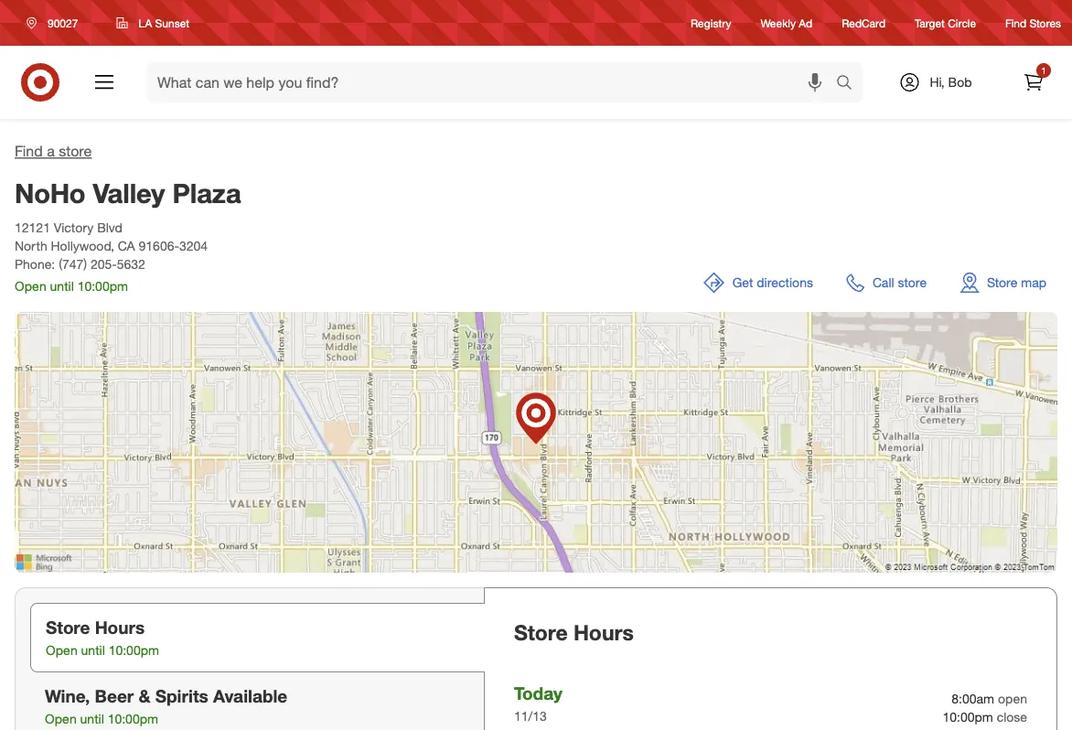 Task type: locate. For each thing, give the bounding box(es) containing it.
hours inside store hours open until 10:00pm
[[95, 617, 145, 638]]

search button
[[829, 62, 873, 106]]

until down '(747)'
[[50, 278, 74, 294]]

wine,
[[45, 686, 90, 707]]

la sunset
[[139, 16, 190, 30]]

open inside '12121 victory blvd north hollywood, ca 91606-3204 phone: (747) 205-5632 open until 10:00pm'
[[15, 278, 46, 294]]

11/13
[[515, 709, 547, 725]]

weekly ad link
[[761, 15, 813, 31]]

store
[[988, 275, 1018, 291], [46, 617, 90, 638], [515, 620, 568, 645]]

map
[[1022, 275, 1047, 291]]

store for store map
[[988, 275, 1018, 291]]

la
[[139, 16, 152, 30]]

today 11/13
[[515, 683, 563, 725]]

find
[[1006, 16, 1027, 30], [15, 142, 43, 160]]

hours for store hours open until 10:00pm
[[95, 617, 145, 638]]

10:00pm inside '12121 victory blvd north hollywood, ca 91606-3204 phone: (747) 205-5632 open until 10:00pm'
[[77, 278, 128, 294]]

1 horizontal spatial store
[[899, 275, 927, 291]]

store inside button
[[899, 275, 927, 291]]

1 horizontal spatial store
[[515, 620, 568, 645]]

hi, bob
[[931, 74, 973, 90]]

until inside wine, beer & spirits available open until 10:00pm
[[80, 712, 104, 728]]

open inside wine, beer & spirits available open until 10:00pm
[[45, 712, 77, 728]]

5632
[[117, 256, 145, 272]]

target circle
[[916, 16, 977, 30]]

1 vertical spatial open
[[46, 643, 78, 659]]

0 horizontal spatial find
[[15, 142, 43, 160]]

8:00am open 10:00pm close
[[943, 691, 1028, 725]]

What can we help you find? suggestions appear below search field
[[146, 62, 841, 103]]

redcard link
[[842, 15, 886, 31]]

hours
[[95, 617, 145, 638], [574, 620, 634, 645]]

10:00pm down &
[[108, 712, 158, 728]]

1 horizontal spatial hours
[[574, 620, 634, 645]]

205-
[[91, 256, 117, 272]]

open
[[15, 278, 46, 294], [46, 643, 78, 659], [45, 712, 77, 728]]

open down the wine,
[[45, 712, 77, 728]]

0 vertical spatial open
[[15, 278, 46, 294]]

store map
[[988, 275, 1047, 291]]

store left map
[[988, 275, 1018, 291]]

store capabilities with hours, vertical tabs tab list
[[15, 588, 485, 731]]

call store
[[873, 275, 927, 291]]

2 vertical spatial until
[[80, 712, 104, 728]]

0 horizontal spatial hours
[[95, 617, 145, 638]]

&
[[139, 686, 151, 707]]

valley
[[93, 177, 165, 209]]

2 horizontal spatial store
[[988, 275, 1018, 291]]

store up 'today'
[[515, 620, 568, 645]]

noho valley plaza map image
[[15, 312, 1058, 573]]

1 vertical spatial store
[[899, 275, 927, 291]]

store up the wine,
[[46, 617, 90, 638]]

0 horizontal spatial store
[[46, 617, 90, 638]]

until inside store hours open until 10:00pm
[[81, 643, 105, 659]]

open up the wine,
[[46, 643, 78, 659]]

until
[[50, 278, 74, 294], [81, 643, 105, 659], [80, 712, 104, 728]]

0 horizontal spatial store
[[59, 142, 92, 160]]

2 vertical spatial open
[[45, 712, 77, 728]]

10:00pm down 8:00am
[[943, 709, 994, 725]]

(747)
[[59, 256, 87, 272]]

1 horizontal spatial find
[[1006, 16, 1027, 30]]

1 vertical spatial until
[[81, 643, 105, 659]]

a
[[47, 142, 55, 160]]

1 vertical spatial find
[[15, 142, 43, 160]]

until down beer
[[80, 712, 104, 728]]

until up beer
[[81, 643, 105, 659]]

store inside store hours open until 10:00pm
[[46, 617, 90, 638]]

north
[[15, 238, 47, 254]]

until inside '12121 victory blvd north hollywood, ca 91606-3204 phone: (747) 205-5632 open until 10:00pm'
[[50, 278, 74, 294]]

0 vertical spatial find
[[1006, 16, 1027, 30]]

close
[[998, 709, 1028, 725]]

find left a
[[15, 142, 43, 160]]

store right a
[[59, 142, 92, 160]]

90027
[[48, 16, 78, 30]]

find left stores
[[1006, 16, 1027, 30]]

10:00pm down 205- on the top of the page
[[77, 278, 128, 294]]

get directions
[[733, 275, 814, 291]]

store right call
[[899, 275, 927, 291]]

beer
[[95, 686, 134, 707]]

10:00pm
[[77, 278, 128, 294], [109, 643, 159, 659], [943, 709, 994, 725], [108, 712, 158, 728]]

get
[[733, 275, 754, 291]]

target
[[916, 16, 946, 30]]

find for find stores
[[1006, 16, 1027, 30]]

store
[[59, 142, 92, 160], [899, 275, 927, 291]]

store inside button
[[988, 275, 1018, 291]]

open down the phone:
[[15, 278, 46, 294]]

10:00pm up &
[[109, 643, 159, 659]]

0 vertical spatial until
[[50, 278, 74, 294]]

find a store link
[[15, 142, 92, 160]]

0 vertical spatial store
[[59, 142, 92, 160]]

available
[[213, 686, 288, 707]]

10:00pm inside "8:00am open 10:00pm close"
[[943, 709, 994, 725]]



Task type: vqa. For each thing, say whether or not it's contained in the screenshot.
close
yes



Task type: describe. For each thing, give the bounding box(es) containing it.
blvd
[[97, 220, 123, 236]]

target circle link
[[916, 15, 977, 31]]

registry
[[691, 16, 732, 30]]

1 link
[[1014, 62, 1055, 103]]

find for find a store
[[15, 142, 43, 160]]

weekly
[[761, 16, 796, 30]]

find stores link
[[1006, 15, 1062, 31]]

circle
[[949, 16, 977, 30]]

today
[[515, 683, 563, 704]]

find stores
[[1006, 16, 1062, 30]]

store map button
[[949, 261, 1058, 305]]

call store button
[[836, 261, 938, 305]]

spirits
[[155, 686, 209, 707]]

3204
[[179, 238, 208, 254]]

store hours
[[515, 620, 634, 645]]

registry link
[[691, 15, 732, 31]]

call
[[873, 275, 895, 291]]

weekly ad
[[761, 16, 813, 30]]

open inside store hours open until 10:00pm
[[46, 643, 78, 659]]

open
[[999, 691, 1028, 707]]

store for store hours
[[515, 620, 568, 645]]

get directions link
[[693, 261, 825, 305]]

noho valley plaza
[[15, 177, 241, 209]]

la sunset button
[[105, 6, 201, 39]]

hours for store hours
[[574, 620, 634, 645]]

10:00pm inside wine, beer & spirits available open until 10:00pm
[[108, 712, 158, 728]]

1
[[1042, 65, 1047, 76]]

directions
[[757, 275, 814, 291]]

store for store hours open until 10:00pm
[[46, 617, 90, 638]]

ca
[[118, 238, 135, 254]]

hollywood,
[[51, 238, 114, 254]]

8:00am
[[952, 691, 995, 707]]

12121
[[15, 220, 50, 236]]

noho
[[15, 177, 86, 209]]

stores
[[1030, 16, 1062, 30]]

sunset
[[155, 16, 190, 30]]

wine, beer & spirits available open until 10:00pm
[[45, 686, 288, 728]]

store hours open until 10:00pm
[[46, 617, 159, 659]]

redcard
[[842, 16, 886, 30]]

phone:
[[15, 256, 55, 272]]

find a store
[[15, 142, 92, 160]]

search
[[829, 75, 873, 93]]

91606-
[[139, 238, 179, 254]]

bob
[[949, 74, 973, 90]]

hi,
[[931, 74, 945, 90]]

victory
[[54, 220, 94, 236]]

12121 victory blvd north hollywood, ca 91606-3204 phone: (747) 205-5632 open until 10:00pm
[[15, 220, 208, 294]]

90027 button
[[15, 6, 97, 39]]

ad
[[799, 16, 813, 30]]

10:00pm inside store hours open until 10:00pm
[[109, 643, 159, 659]]

plaza
[[173, 177, 241, 209]]



